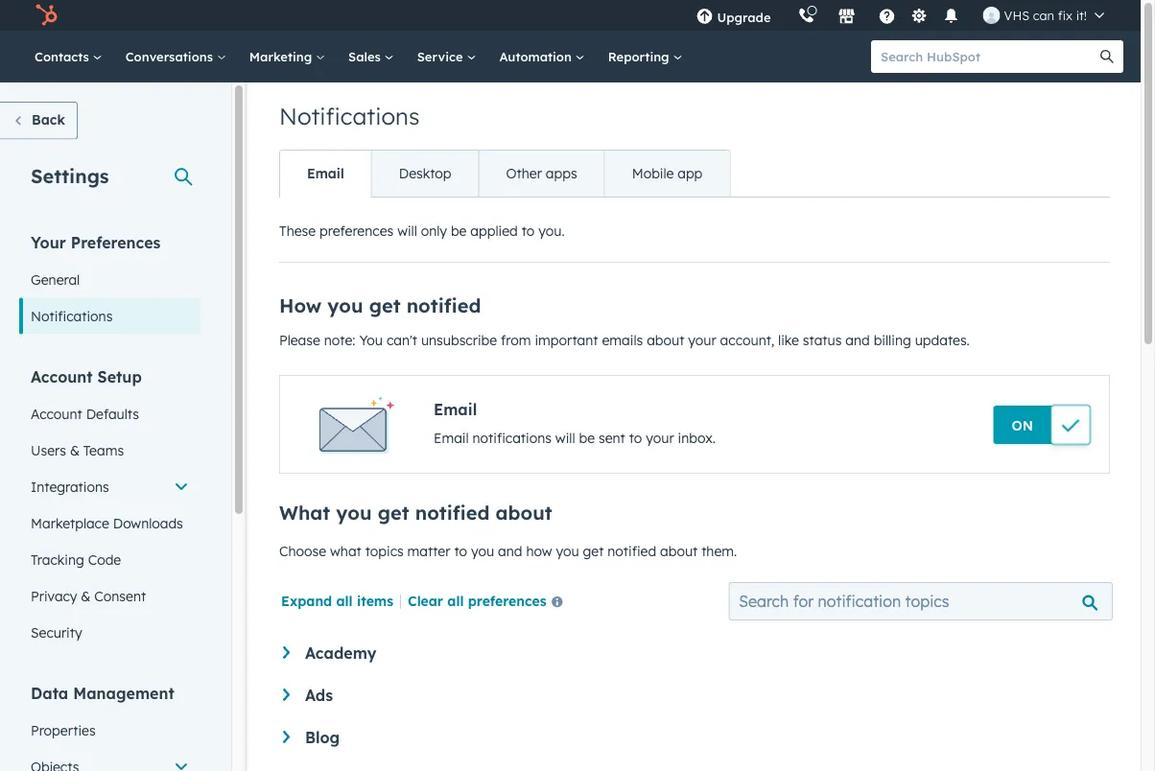 Task type: locate. For each thing, give the bounding box(es) containing it.
navigation
[[279, 150, 731, 198]]

0 horizontal spatial be
[[451, 223, 467, 240]]

to
[[522, 223, 535, 240], [629, 430, 643, 447], [454, 543, 467, 560]]

2 horizontal spatial to
[[629, 430, 643, 447]]

2 vertical spatial to
[[454, 543, 467, 560]]

get up you on the left top of page
[[369, 294, 401, 318]]

3 caret image from the top
[[283, 731, 290, 744]]

1 horizontal spatial notifications
[[279, 102, 420, 131]]

code
[[88, 551, 121, 568]]

1 horizontal spatial to
[[522, 223, 535, 240]]

reporting link
[[597, 31, 694, 83]]

your
[[689, 332, 717, 349], [646, 430, 675, 447]]

2 vertical spatial about
[[660, 543, 698, 560]]

Search HubSpot search field
[[872, 40, 1107, 73]]

reporting
[[608, 48, 673, 64]]

updates.
[[915, 332, 970, 349]]

1 vertical spatial preferences
[[468, 593, 547, 609]]

and
[[846, 332, 870, 349], [498, 543, 523, 560]]

your left account,
[[689, 332, 717, 349]]

0 vertical spatial get
[[369, 294, 401, 318]]

caret image left ads
[[283, 689, 290, 702]]

will left sent
[[556, 430, 576, 447]]

0 vertical spatial account
[[31, 367, 93, 386]]

notified up matter
[[415, 501, 490, 525]]

account up the users on the bottom of the page
[[31, 406, 82, 422]]

consent
[[94, 588, 146, 605]]

you up clear all preferences
[[471, 543, 494, 560]]

0 vertical spatial notified
[[407, 294, 481, 318]]

0 vertical spatial caret image
[[283, 647, 290, 659]]

notifications image
[[943, 9, 960, 26]]

about
[[647, 332, 685, 349], [496, 501, 553, 525], [660, 543, 698, 560]]

Search for notification topics search field
[[729, 583, 1114, 621]]

0 horizontal spatial all
[[336, 593, 353, 609]]

sales link
[[337, 31, 406, 83]]

1 horizontal spatial preferences
[[468, 593, 547, 609]]

1 account from the top
[[31, 367, 93, 386]]

blog button
[[283, 729, 1107, 748]]

0 vertical spatial email
[[307, 165, 344, 182]]

&
[[70, 442, 80, 459], [81, 588, 91, 605]]

your left inbox.
[[646, 430, 675, 447]]

properties
[[31, 722, 96, 739]]

1 horizontal spatial and
[[846, 332, 870, 349]]

preferences
[[320, 223, 394, 240], [468, 593, 547, 609]]

about right emails on the right of the page
[[647, 332, 685, 349]]

vhs
[[1005, 7, 1030, 23]]

desktop
[[399, 165, 452, 182]]

be left sent
[[579, 430, 595, 447]]

2 account from the top
[[31, 406, 82, 422]]

will
[[398, 223, 417, 240], [556, 430, 576, 447]]

service
[[417, 48, 467, 64]]

account for account setup
[[31, 367, 93, 386]]

unsubscribe
[[421, 332, 497, 349]]

1 vertical spatial caret image
[[283, 689, 290, 702]]

caret image for blog
[[283, 731, 290, 744]]

1 vertical spatial &
[[81, 588, 91, 605]]

1 horizontal spatial be
[[579, 430, 595, 447]]

inbox.
[[678, 430, 716, 447]]

preferences
[[71, 233, 161, 252]]

be right the only
[[451, 223, 467, 240]]

please
[[279, 332, 320, 349]]

email up notifications
[[434, 400, 477, 419]]

1 horizontal spatial &
[[81, 588, 91, 605]]

preferences right these
[[320, 223, 394, 240]]

0 vertical spatial to
[[522, 223, 535, 240]]

will for be
[[556, 430, 576, 447]]

to left you.
[[522, 223, 535, 240]]

notified up unsubscribe
[[407, 294, 481, 318]]

email inside email button
[[307, 165, 344, 182]]

0 horizontal spatial notifications
[[31, 308, 113, 324]]

2 all from the left
[[448, 593, 464, 609]]

vhs can fix it!
[[1005, 7, 1088, 23]]

clear all preferences
[[408, 593, 547, 609]]

1 caret image from the top
[[283, 647, 290, 659]]

all for clear
[[448, 593, 464, 609]]

0 horizontal spatial to
[[454, 543, 467, 560]]

1 all from the left
[[336, 593, 353, 609]]

choose
[[279, 543, 326, 560]]

to right sent
[[629, 430, 643, 447]]

1 vertical spatial your
[[646, 430, 675, 447]]

ads button
[[283, 686, 1107, 706]]

1 vertical spatial will
[[556, 430, 576, 447]]

it!
[[1077, 7, 1088, 23]]

hubspot image
[[35, 4, 58, 27]]

get
[[369, 294, 401, 318], [378, 501, 409, 525], [583, 543, 604, 560]]

mobile app button
[[604, 151, 730, 197]]

marketplace downloads
[[31, 515, 183, 532]]

applied
[[471, 223, 518, 240]]

to right matter
[[454, 543, 467, 560]]

search button
[[1091, 40, 1124, 73]]

1 vertical spatial about
[[496, 501, 553, 525]]

what
[[330, 543, 362, 560]]

notifications down sales
[[279, 102, 420, 131]]

caret image left blog
[[283, 731, 290, 744]]

settings link
[[908, 5, 932, 25]]

security link
[[19, 615, 201, 651]]

like
[[779, 332, 800, 349]]

1 vertical spatial notified
[[415, 501, 490, 525]]

notifications down general
[[31, 308, 113, 324]]

& for users
[[70, 442, 80, 459]]

choose what topics matter to you and how you get notified about them.
[[279, 543, 737, 560]]

& right the users on the bottom of the page
[[70, 442, 80, 459]]

get right the how
[[583, 543, 604, 560]]

privacy & consent
[[31, 588, 146, 605]]

caret image inside ads dropdown button
[[283, 689, 290, 702]]

notified left them.
[[608, 543, 657, 560]]

2 vertical spatial get
[[583, 543, 604, 560]]

how
[[526, 543, 552, 560]]

menu item
[[785, 0, 789, 31]]

about left them.
[[660, 543, 698, 560]]

notified for notifications
[[407, 294, 481, 318]]

1 vertical spatial get
[[378, 501, 409, 525]]

automation link
[[488, 31, 597, 83]]

apps
[[546, 165, 578, 182]]

search image
[[1101, 50, 1114, 63]]

& right privacy
[[81, 588, 91, 605]]

will for only
[[398, 223, 417, 240]]

service link
[[406, 31, 488, 83]]

about up the how
[[496, 501, 553, 525]]

0 vertical spatial will
[[398, 223, 417, 240]]

integrations button
[[19, 469, 201, 505]]

all inside button
[[448, 593, 464, 609]]

these preferences will only be applied to you.
[[279, 223, 565, 240]]

0 vertical spatial and
[[846, 332, 870, 349]]

teams
[[83, 442, 124, 459]]

upgrade image
[[696, 9, 714, 26]]

notified for how you get notified
[[415, 501, 490, 525]]

0 horizontal spatial &
[[70, 442, 80, 459]]

all left items
[[336, 593, 353, 609]]

other apps button
[[479, 151, 604, 197]]

can
[[1034, 7, 1055, 23]]

1 horizontal spatial your
[[689, 332, 717, 349]]

privacy
[[31, 588, 77, 605]]

menu
[[683, 0, 1118, 31]]

0 horizontal spatial preferences
[[320, 223, 394, 240]]

caret image
[[283, 647, 290, 659], [283, 689, 290, 702], [283, 731, 290, 744]]

2 caret image from the top
[[283, 689, 290, 702]]

important
[[535, 332, 599, 349]]

1 vertical spatial account
[[31, 406, 82, 422]]

notifications
[[279, 102, 420, 131], [31, 308, 113, 324]]

account
[[31, 367, 93, 386], [31, 406, 82, 422]]

0 vertical spatial &
[[70, 442, 80, 459]]

will left the only
[[398, 223, 417, 240]]

email button
[[280, 151, 371, 197]]

caret image inside blog dropdown button
[[283, 731, 290, 744]]

you
[[359, 332, 383, 349]]

caret image left academy
[[283, 647, 290, 659]]

0 horizontal spatial your
[[646, 430, 675, 447]]

you right the how
[[556, 543, 579, 560]]

1 vertical spatial notifications
[[31, 308, 113, 324]]

general
[[31, 271, 80, 288]]

all right clear
[[448, 593, 464, 609]]

menu containing vhs can fix it!
[[683, 0, 1118, 31]]

users
[[31, 442, 66, 459]]

2 vertical spatial email
[[434, 430, 469, 447]]

caret image inside academy dropdown button
[[283, 647, 290, 659]]

0 horizontal spatial will
[[398, 223, 417, 240]]

account up "account defaults"
[[31, 367, 93, 386]]

0 vertical spatial be
[[451, 223, 467, 240]]

1 vertical spatial and
[[498, 543, 523, 560]]

email up these
[[307, 165, 344, 182]]

desktop button
[[371, 151, 479, 197]]

email left notifications
[[434, 430, 469, 447]]

account setup element
[[19, 366, 201, 651]]

all for expand
[[336, 593, 353, 609]]

0 vertical spatial notifications
[[279, 102, 420, 131]]

1 horizontal spatial will
[[556, 430, 576, 447]]

and left the how
[[498, 543, 523, 560]]

preferences down choose what topics matter to you and how you get notified about them.
[[468, 593, 547, 609]]

1 horizontal spatial all
[[448, 593, 464, 609]]

and left the 'billing'
[[846, 332, 870, 349]]

settings
[[31, 164, 109, 188]]

0 horizontal spatial and
[[498, 543, 523, 560]]

conversations link
[[114, 31, 238, 83]]

get up topics
[[378, 501, 409, 525]]

1 vertical spatial be
[[579, 430, 595, 447]]

2 vertical spatial caret image
[[283, 731, 290, 744]]

note:
[[324, 332, 356, 349]]



Task type: vqa. For each thing, say whether or not it's contained in the screenshot.
"notifications" link
yes



Task type: describe. For each thing, give the bounding box(es) containing it.
tracking code
[[31, 551, 121, 568]]

sales
[[348, 48, 385, 64]]

ads
[[305, 686, 333, 706]]

privacy & consent link
[[19, 578, 201, 615]]

data management
[[31, 684, 174, 703]]

1 vertical spatial email
[[434, 400, 477, 419]]

matter
[[408, 543, 451, 560]]

conversations
[[125, 48, 217, 64]]

account defaults link
[[19, 396, 201, 432]]

how you get notified
[[279, 294, 481, 318]]

account,
[[721, 332, 775, 349]]

expand
[[281, 593, 332, 609]]

hubspot link
[[23, 4, 72, 27]]

you up what
[[336, 501, 372, 525]]

help button
[[871, 0, 904, 31]]

data
[[31, 684, 68, 703]]

caret image for ads
[[283, 689, 290, 702]]

get for notifications
[[369, 294, 401, 318]]

account setup
[[31, 367, 142, 386]]

your preferences
[[31, 233, 161, 252]]

what
[[279, 501, 330, 525]]

data management element
[[19, 683, 201, 772]]

vhs can fix it! button
[[972, 0, 1116, 31]]

marketing link
[[238, 31, 337, 83]]

marketing
[[249, 48, 316, 64]]

what you get notified about
[[279, 501, 553, 525]]

users & teams
[[31, 442, 124, 459]]

billing
[[874, 332, 912, 349]]

marketplaces image
[[839, 9, 856, 26]]

security
[[31, 624, 82, 641]]

tracking
[[31, 551, 84, 568]]

preferences inside button
[[468, 593, 547, 609]]

general link
[[19, 262, 201, 298]]

expand all items
[[281, 593, 394, 609]]

navigation containing email
[[279, 150, 731, 198]]

back link
[[0, 102, 78, 140]]

setup
[[97, 367, 142, 386]]

1 vertical spatial to
[[629, 430, 643, 447]]

calling icon button
[[791, 3, 823, 28]]

& for privacy
[[81, 588, 91, 605]]

emails
[[602, 332, 643, 349]]

on
[[1012, 417, 1034, 434]]

sent
[[599, 430, 626, 447]]

you.
[[539, 223, 565, 240]]

marketplace
[[31, 515, 109, 532]]

your preferences element
[[19, 232, 201, 335]]

from
[[501, 332, 531, 349]]

mobile
[[632, 165, 674, 182]]

0 vertical spatial your
[[689, 332, 717, 349]]

contacts link
[[23, 31, 114, 83]]

status
[[803, 332, 842, 349]]

email notifications will be sent to your inbox.
[[434, 430, 716, 447]]

app
[[678, 165, 703, 182]]

contacts
[[35, 48, 93, 64]]

academy
[[305, 644, 377, 663]]

expand all items button
[[281, 593, 394, 609]]

them.
[[702, 543, 737, 560]]

account for account defaults
[[31, 406, 82, 422]]

back
[[32, 111, 65, 128]]

can't
[[387, 332, 418, 349]]

account defaults
[[31, 406, 139, 422]]

0 vertical spatial about
[[647, 332, 685, 349]]

0 vertical spatial preferences
[[320, 223, 394, 240]]

settings image
[[911, 8, 928, 25]]

notifications
[[473, 430, 552, 447]]

these
[[279, 223, 316, 240]]

defaults
[[86, 406, 139, 422]]

blog
[[305, 729, 340, 748]]

how
[[279, 294, 322, 318]]

properties link
[[19, 713, 201, 749]]

caret image for academy
[[283, 647, 290, 659]]

get for how you get notified
[[378, 501, 409, 525]]

2 vertical spatial notified
[[608, 543, 657, 560]]

other apps
[[506, 165, 578, 182]]

downloads
[[113, 515, 183, 532]]

you up note:
[[328, 294, 363, 318]]

clear all preferences button
[[408, 591, 571, 614]]

upgrade
[[718, 9, 771, 25]]

academy button
[[283, 644, 1107, 663]]

clear
[[408, 593, 443, 609]]

mobile app
[[632, 165, 703, 182]]

topics
[[365, 543, 404, 560]]

other
[[506, 165, 542, 182]]

help image
[[879, 9, 896, 26]]

marketplace downloads link
[[19, 505, 201, 542]]

notifications button
[[936, 0, 968, 31]]

tracking code link
[[19, 542, 201, 578]]

integrations
[[31, 479, 109, 495]]

fix
[[1059, 7, 1073, 23]]

calling icon image
[[798, 7, 816, 25]]

items
[[357, 593, 394, 609]]

automation
[[500, 48, 576, 64]]

notifications inside 'notifications' link
[[31, 308, 113, 324]]

users & teams link
[[19, 432, 201, 469]]

terry turtle image
[[983, 7, 1001, 24]]

marketplaces button
[[827, 0, 867, 31]]

notifications link
[[19, 298, 201, 335]]



